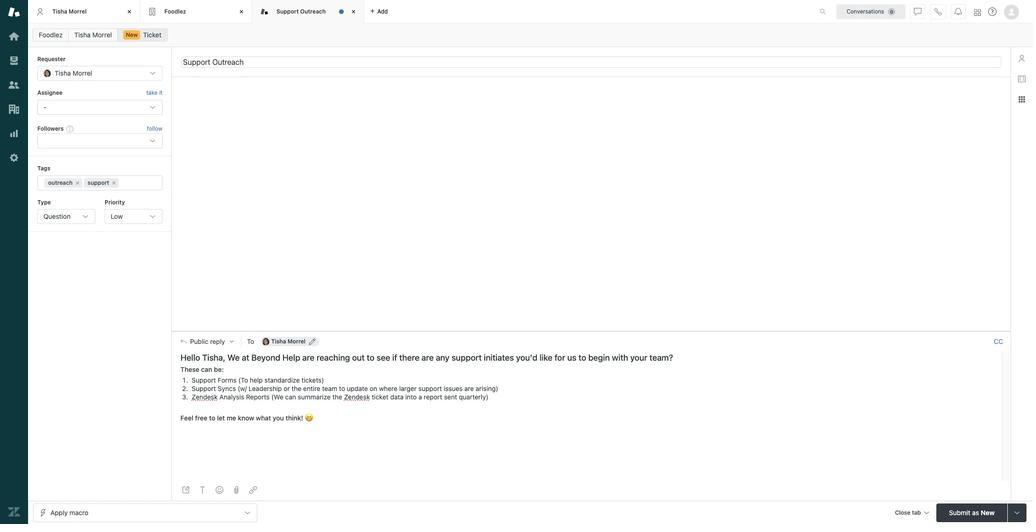 Task type: describe. For each thing, give the bounding box(es) containing it.
ticket
[[143, 31, 161, 39]]

update
[[347, 385, 368, 393]]

take it
[[146, 89, 163, 96]]

your
[[630, 353, 647, 363]]

foodlez inside secondary element
[[39, 31, 63, 39]]

reports
[[246, 393, 270, 401]]

support outreach tab
[[252, 0, 364, 23]]

😁️
[[305, 414, 313, 422]]

(w/
[[238, 385, 247, 393]]

info on adding followers image
[[66, 125, 74, 133]]

follow button
[[147, 125, 163, 133]]

-
[[43, 103, 46, 111]]

tisha inside requester element
[[55, 69, 71, 77]]

customer context image
[[1018, 55, 1026, 62]]

customers image
[[8, 79, 20, 91]]

minimize composer image
[[588, 328, 595, 335]]

tabs tab list
[[28, 0, 810, 23]]

tab
[[912, 509, 921, 516]]

report
[[424, 393, 442, 401]]

close image
[[349, 7, 358, 16]]

assignee element
[[37, 100, 163, 115]]

1 horizontal spatial support
[[418, 385, 442, 393]]

tisha morrel inside requester element
[[55, 69, 92, 77]]

to right out
[[367, 353, 375, 363]]

public reply button
[[172, 332, 241, 352]]

type
[[37, 199, 51, 206]]

me
[[227, 414, 236, 422]]

morrel left edit user icon
[[288, 338, 306, 345]]

at
[[242, 353, 249, 363]]

beyond
[[251, 353, 280, 363]]

with
[[612, 353, 628, 363]]

requester element
[[37, 66, 163, 81]]

we
[[227, 353, 240, 363]]

tisha right moretisha@foodlez.com icon
[[271, 338, 286, 345]]

2 vertical spatial support
[[192, 385, 216, 393]]

tags
[[37, 165, 50, 172]]

into
[[405, 393, 417, 401]]

quarterly)
[[459, 393, 488, 401]]

apps image
[[1018, 96, 1026, 103]]

tisha inside "tab"
[[52, 8, 67, 15]]

conversations button
[[836, 4, 906, 19]]

tickets)
[[302, 376, 324, 384]]

moretisha@foodlez.com image
[[262, 338, 269, 346]]

foodlez link
[[33, 28, 69, 42]]

where
[[379, 385, 397, 393]]

tisha,
[[202, 353, 225, 363]]

to left let at left
[[209, 414, 215, 422]]

us
[[567, 353, 576, 363]]

secondary element
[[28, 26, 1033, 44]]

it
[[159, 89, 163, 96]]

leadership
[[249, 385, 282, 393]]

1 horizontal spatial the
[[332, 393, 342, 401]]

main element
[[0, 0, 28, 524]]

apply macro
[[50, 509, 88, 517]]

summarize
[[298, 393, 331, 401]]

help
[[282, 353, 300, 363]]

you
[[273, 414, 284, 422]]

close image for foodlez
[[237, 7, 246, 16]]

(we
[[271, 393, 283, 401]]

hello tisha, we at beyond help are reaching out to see if there are any support initiates you'd like for us to begin with your team? these can be: support forms (to help standardize tickets) support syncs (w/ leadership or the entire team to update on where larger support issues are arising) zendesk analysis reports (we can summarize the zendesk ticket data into a report sent quarterly)
[[180, 353, 673, 401]]

support inside tab
[[276, 8, 299, 15]]

issues
[[444, 385, 463, 393]]

support outreach
[[276, 8, 326, 15]]

submit
[[949, 509, 970, 517]]

feel
[[180, 414, 193, 422]]

views image
[[8, 55, 20, 67]]

insert emojis image
[[216, 487, 223, 494]]

0 vertical spatial support
[[88, 179, 109, 186]]

submit as new
[[949, 509, 995, 517]]

close tab button
[[891, 504, 933, 524]]

zendesk image
[[8, 506, 20, 518]]

larger
[[399, 385, 417, 393]]

these
[[180, 366, 199, 374]]

what
[[256, 414, 271, 422]]

macro
[[69, 509, 88, 517]]

get help image
[[988, 7, 997, 16]]

apply
[[50, 509, 68, 517]]

new inside secondary element
[[126, 31, 138, 38]]

knowledge image
[[1018, 75, 1026, 83]]

data
[[390, 393, 404, 401]]

organizations image
[[8, 103, 20, 115]]

close tab
[[895, 509, 921, 516]]

standardize
[[265, 376, 300, 384]]

there
[[399, 353, 419, 363]]

remove image for support
[[111, 180, 117, 186]]

1 vertical spatial new
[[981, 509, 995, 517]]

format text image
[[199, 487, 206, 494]]

syncs
[[218, 385, 236, 393]]

low button
[[105, 209, 163, 224]]

or
[[284, 385, 290, 393]]

assignee
[[37, 89, 63, 96]]

foodlez tab
[[140, 0, 252, 23]]

followers element
[[37, 134, 163, 149]]

on
[[370, 385, 377, 393]]



Task type: vqa. For each thing, say whether or not it's contained in the screenshot.
The Foodlez inside the Foodlez link
yes



Task type: locate. For each thing, give the bounding box(es) containing it.
add
[[377, 8, 388, 15]]

draft mode image
[[182, 487, 190, 494]]

2 horizontal spatial are
[[464, 385, 474, 393]]

1 horizontal spatial new
[[981, 509, 995, 517]]

are
[[302, 353, 315, 363], [422, 353, 434, 363], [464, 385, 474, 393]]

tisha morrel inside secondary element
[[74, 31, 112, 39]]

remove image
[[75, 180, 80, 186], [111, 180, 117, 186]]

follow
[[147, 125, 163, 132]]

the down team
[[332, 393, 342, 401]]

tisha morrel up foodlez link
[[52, 8, 87, 15]]

out
[[352, 353, 365, 363]]

0 horizontal spatial can
[[201, 366, 212, 374]]

cc button
[[994, 338, 1003, 346]]

2 close image from the left
[[237, 7, 246, 16]]

0 horizontal spatial are
[[302, 353, 315, 363]]

are left any
[[422, 353, 434, 363]]

are down edit user icon
[[302, 353, 315, 363]]

know
[[238, 414, 254, 422]]

hello
[[180, 353, 200, 363]]

cc
[[994, 338, 1003, 346]]

support
[[88, 179, 109, 186], [452, 353, 482, 363], [418, 385, 442, 393]]

followers
[[37, 125, 64, 132]]

2 remove image from the left
[[111, 180, 117, 186]]

reporting image
[[8, 128, 20, 140]]

ticket
[[372, 393, 388, 401]]

are up quarterly)
[[464, 385, 474, 393]]

close image for tisha morrel
[[125, 7, 134, 16]]

sent
[[444, 393, 457, 401]]

close image
[[125, 7, 134, 16], [237, 7, 246, 16]]

outreach
[[48, 179, 73, 186]]

new left ticket
[[126, 31, 138, 38]]

zendesk products image
[[974, 9, 981, 16]]

support up 'priority'
[[88, 179, 109, 186]]

tisha morrel
[[52, 8, 87, 15], [74, 31, 112, 39], [55, 69, 92, 77], [271, 338, 306, 345]]

to right team
[[339, 385, 345, 393]]

question button
[[37, 209, 95, 224]]

initiates
[[484, 353, 514, 363]]

0 vertical spatial new
[[126, 31, 138, 38]]

feel free to let me know what you think! 😁️
[[180, 414, 313, 422]]

1 vertical spatial support
[[192, 376, 216, 384]]

zendesk
[[192, 393, 218, 401], [344, 393, 370, 401]]

be:
[[214, 366, 224, 374]]

1 zendesk from the left
[[192, 393, 218, 401]]

can left be:
[[201, 366, 212, 374]]

team
[[322, 385, 337, 393]]

morrel down tisha morrel "tab"
[[92, 31, 112, 39]]

for
[[555, 353, 565, 363]]

to right us
[[579, 353, 586, 363]]

tisha up foodlez link
[[52, 8, 67, 15]]

Subject field
[[181, 56, 1001, 67]]

the
[[292, 385, 301, 393], [332, 393, 342, 401]]

tisha morrel up help
[[271, 338, 306, 345]]

notifications image
[[955, 8, 962, 15]]

low
[[111, 212, 123, 220]]

public reply
[[190, 338, 225, 346]]

1 horizontal spatial are
[[422, 353, 434, 363]]

analysis
[[219, 393, 244, 401]]

add attachment image
[[233, 487, 240, 494]]

as
[[972, 509, 979, 517]]

take it button
[[146, 88, 163, 98]]

button displays agent's chat status as invisible. image
[[914, 8, 921, 15]]

1 vertical spatial the
[[332, 393, 342, 401]]

like
[[540, 353, 553, 363]]

zendesk support image
[[8, 6, 20, 18]]

forms
[[218, 376, 237, 384]]

morrel inside requester element
[[73, 69, 92, 77]]

0 vertical spatial the
[[292, 385, 301, 393]]

edit user image
[[309, 339, 316, 345]]

1 close image from the left
[[125, 7, 134, 16]]

0 horizontal spatial new
[[126, 31, 138, 38]]

see
[[377, 353, 390, 363]]

can down or
[[285, 393, 296, 401]]

1 horizontal spatial can
[[285, 393, 296, 401]]

outreach
[[300, 8, 326, 15]]

tisha morrel tab
[[28, 0, 140, 23]]

begin
[[588, 353, 610, 363]]

add link (cmd k) image
[[249, 487, 257, 494]]

support left outreach
[[276, 8, 299, 15]]

2 vertical spatial support
[[418, 385, 442, 393]]

foodlez inside tab
[[164, 8, 186, 15]]

conversations
[[847, 8, 884, 15]]

1 horizontal spatial remove image
[[111, 180, 117, 186]]

priority
[[105, 199, 125, 206]]

admin image
[[8, 152, 20, 164]]

morrel up tisha morrel link
[[69, 8, 87, 15]]

0 vertical spatial can
[[201, 366, 212, 374]]

tisha morrel down requester
[[55, 69, 92, 77]]

1 remove image from the left
[[75, 180, 80, 186]]

0 horizontal spatial the
[[292, 385, 301, 393]]

1 vertical spatial can
[[285, 393, 296, 401]]

0 horizontal spatial foodlez
[[39, 31, 63, 39]]

close
[[895, 509, 911, 516]]

1 vertical spatial support
[[452, 353, 482, 363]]

tisha down tisha morrel "tab"
[[74, 31, 91, 39]]

arising)
[[476, 385, 498, 393]]

you'd
[[516, 353, 537, 363]]

add button
[[364, 0, 393, 23]]

support up report
[[418, 385, 442, 393]]

requester
[[37, 56, 66, 63]]

(to
[[238, 376, 248, 384]]

any
[[436, 353, 450, 363]]

zendesk down update
[[344, 393, 370, 401]]

remove image for outreach
[[75, 180, 80, 186]]

support left syncs
[[192, 385, 216, 393]]

morrel inside tisha morrel "tab"
[[69, 8, 87, 15]]

Public reply composer text field
[[177, 352, 999, 423]]

let
[[217, 414, 225, 422]]

tisha
[[52, 8, 67, 15], [74, 31, 91, 39], [55, 69, 71, 77], [271, 338, 286, 345]]

the right or
[[292, 385, 301, 393]]

remove image up 'priority'
[[111, 180, 117, 186]]

2 horizontal spatial support
[[452, 353, 482, 363]]

free
[[195, 414, 207, 422]]

to
[[367, 353, 375, 363], [579, 353, 586, 363], [339, 385, 345, 393], [209, 414, 215, 422]]

tisha morrel link
[[68, 28, 118, 42]]

support right any
[[452, 353, 482, 363]]

tisha morrel inside "tab"
[[52, 8, 87, 15]]

help
[[250, 376, 263, 384]]

support down "these"
[[192, 376, 216, 384]]

new
[[126, 31, 138, 38], [981, 509, 995, 517]]

close image inside foodlez tab
[[237, 7, 246, 16]]

new right as
[[981, 509, 995, 517]]

tisha inside secondary element
[[74, 31, 91, 39]]

reaching
[[317, 353, 350, 363]]

0 horizontal spatial zendesk
[[192, 393, 218, 401]]

question
[[43, 212, 71, 220]]

remove image right outreach on the top left of page
[[75, 180, 80, 186]]

team?
[[649, 353, 673, 363]]

0 vertical spatial support
[[276, 8, 299, 15]]

get started image
[[8, 30, 20, 43]]

tisha morrel down tisha morrel "tab"
[[74, 31, 112, 39]]

a
[[418, 393, 422, 401]]

1 horizontal spatial close image
[[237, 7, 246, 16]]

0 horizontal spatial support
[[88, 179, 109, 186]]

public
[[190, 338, 208, 346]]

zendesk up free at the left of page
[[192, 393, 218, 401]]

close image inside tisha morrel "tab"
[[125, 7, 134, 16]]

displays possible ticket submission types image
[[1013, 509, 1021, 517]]

1 vertical spatial foodlez
[[39, 31, 63, 39]]

can
[[201, 366, 212, 374], [285, 393, 296, 401]]

0 vertical spatial foodlez
[[164, 8, 186, 15]]

0 horizontal spatial close image
[[125, 7, 134, 16]]

tisha down requester
[[55, 69, 71, 77]]

entire
[[303, 385, 320, 393]]

1 horizontal spatial foodlez
[[164, 8, 186, 15]]

morrel inside tisha morrel link
[[92, 31, 112, 39]]

support
[[276, 8, 299, 15], [192, 376, 216, 384], [192, 385, 216, 393]]

if
[[392, 353, 397, 363]]

2 zendesk from the left
[[344, 393, 370, 401]]

to
[[247, 338, 254, 346]]

1 horizontal spatial zendesk
[[344, 393, 370, 401]]

think!
[[286, 414, 303, 422]]

take
[[146, 89, 158, 96]]

0 horizontal spatial remove image
[[75, 180, 80, 186]]

morrel up the assignee element
[[73, 69, 92, 77]]



